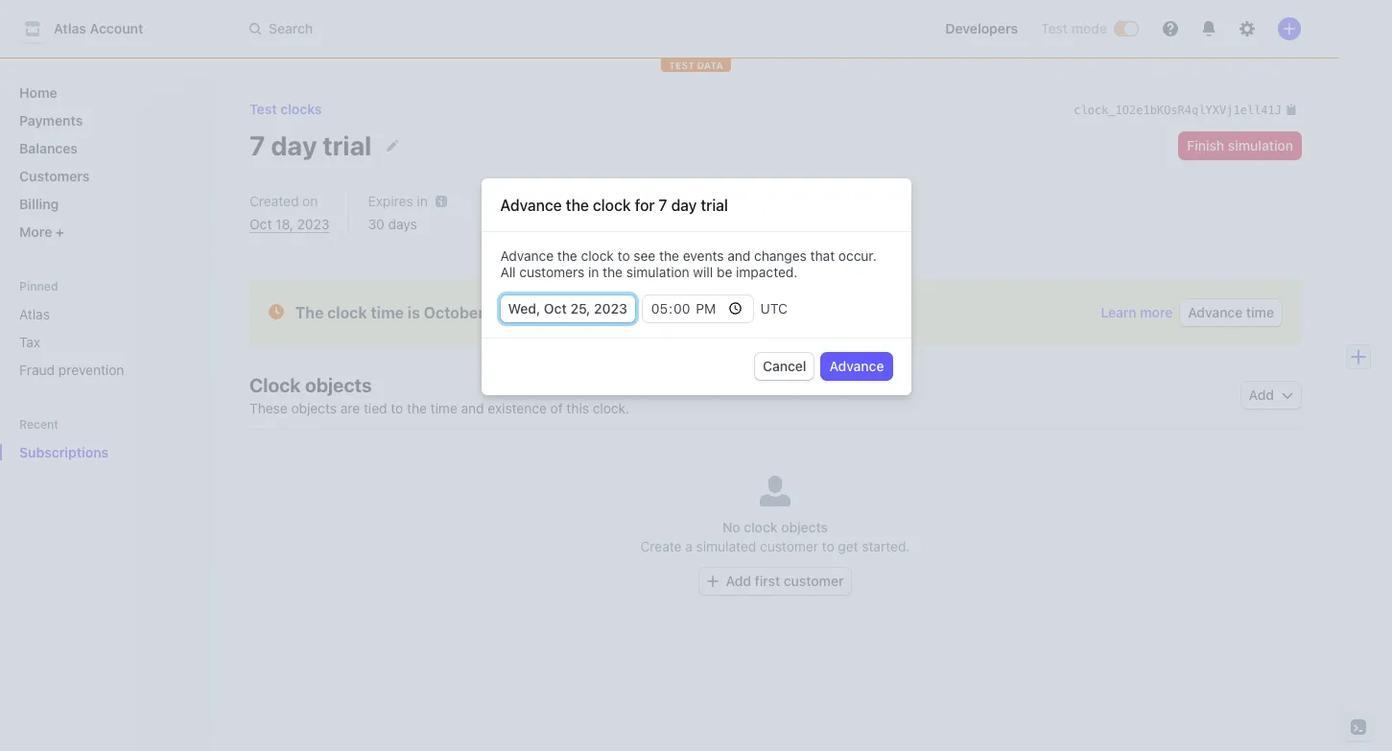 Task type: vqa. For each thing, say whether or not it's contained in the screenshot.
leftmost day
yes



Task type: locate. For each thing, give the bounding box(es) containing it.
objects up add first customer
[[781, 519, 828, 536]]

day down clocks
[[271, 129, 317, 161]]

1 horizontal spatial oct
[[544, 300, 567, 316]]

advance inside advance button
[[830, 358, 884, 374]]

2023 right at
[[594, 300, 628, 316]]

time right tied
[[431, 400, 458, 417]]

1 vertical spatial to
[[391, 400, 403, 417]]

time left is
[[371, 304, 404, 322]]

pm
[[616, 304, 640, 322]]

customers
[[19, 168, 90, 184]]

day right for
[[671, 196, 697, 214]]

atlas link
[[12, 299, 196, 330]]

2 horizontal spatial 2023
[[594, 300, 628, 316]]

clock right no
[[744, 519, 778, 536]]

simulation left will
[[627, 264, 690, 280]]

0 vertical spatial oct
[[250, 216, 272, 232]]

advance up wed,
[[501, 247, 554, 264]]

0 vertical spatial customer
[[760, 538, 819, 555]]

to inside advance the clock to see the events and changes that occur. all customers in the simulation will be impacted.
[[618, 247, 630, 264]]

add
[[1249, 387, 1275, 403], [726, 573, 752, 589]]

billing
[[19, 196, 59, 212]]

2023 left at
[[516, 304, 555, 322]]

atlas
[[54, 20, 86, 36], [19, 306, 50, 323]]

0 vertical spatial test
[[1041, 20, 1068, 36]]

svg image inside add popup button
[[1282, 390, 1294, 401]]

0 horizontal spatial atlas
[[19, 306, 50, 323]]

1 horizontal spatial time
[[431, 400, 458, 417]]

to left get
[[822, 538, 835, 555]]

expires
[[368, 193, 413, 209]]

clock left for
[[593, 196, 631, 214]]

oct 18, 2023 button
[[250, 215, 330, 234]]

fraud
[[19, 362, 55, 378]]

advance inside advance time button
[[1188, 304, 1243, 321]]

clock
[[593, 196, 631, 214], [581, 247, 614, 264], [327, 304, 367, 322], [744, 519, 778, 536]]

7 right for
[[659, 196, 668, 214]]

1 vertical spatial and
[[461, 400, 484, 417]]

svg image inside 'add first customer' 'button'
[[707, 576, 718, 587]]

advance for advance the clock to see the events and changes that occur. all customers in the simulation will be impacted.
[[501, 247, 554, 264]]

0 vertical spatial simulation
[[1228, 137, 1294, 153]]

add inside 'button'
[[726, 573, 752, 589]]

svg image for add
[[1282, 390, 1294, 401]]

simulation inside finish simulation button
[[1228, 137, 1294, 153]]

0 horizontal spatial 7
[[250, 129, 265, 161]]

oct right wed,
[[544, 300, 567, 316]]

1 horizontal spatial simulation
[[1228, 137, 1294, 153]]

0 horizontal spatial to
[[391, 400, 403, 417]]

7 day trial
[[250, 129, 372, 161]]

in up days
[[417, 193, 428, 209]]

0 vertical spatial trial
[[323, 129, 372, 161]]

0 vertical spatial day
[[271, 129, 317, 161]]

1 horizontal spatial in
[[588, 264, 599, 280]]

test left clocks
[[250, 101, 277, 117]]

time up add popup button
[[1247, 304, 1275, 321]]

customer inside no clock objects create a simulated customer to get started.
[[760, 538, 819, 555]]

subscriptions link
[[12, 437, 169, 468]]

atlas inside button
[[54, 20, 86, 36]]

customers
[[520, 264, 585, 280]]

advance right cancel
[[830, 358, 884, 374]]

7
[[250, 129, 265, 161], [659, 196, 668, 214]]

1 vertical spatial objects
[[291, 400, 337, 417]]

the clock time is october 25, 2023 at 5:00 pm utc
[[296, 304, 676, 322]]

created
[[250, 193, 299, 209]]

no
[[723, 519, 741, 536]]

test
[[1041, 20, 1068, 36], [250, 101, 277, 117]]

0 horizontal spatial trial
[[323, 129, 372, 161]]

1 horizontal spatial test
[[1041, 20, 1068, 36]]

1 vertical spatial svg image
[[707, 576, 718, 587]]

core navigation links element
[[12, 77, 196, 248]]

advance right more
[[1188, 304, 1243, 321]]

1 horizontal spatial svg image
[[1282, 390, 1294, 401]]

tax
[[19, 334, 40, 350]]

learn more
[[1101, 304, 1173, 321]]

is
[[408, 304, 420, 322]]

5:00
[[577, 304, 613, 322]]

atlas inside "link"
[[19, 306, 50, 323]]

atlas for atlas account
[[54, 20, 86, 36]]

0 vertical spatial objects
[[305, 374, 372, 396]]

billing link
[[12, 188, 196, 220]]

trial up events
[[701, 196, 728, 214]]

utc right pm
[[644, 304, 676, 322]]

pinned element
[[12, 299, 196, 386]]

and inside clock objects these objects are tied to the time and existence of this clock.
[[461, 400, 484, 417]]

customer inside 'button'
[[784, 573, 844, 589]]

changes
[[754, 247, 807, 264]]

0 vertical spatial 7
[[250, 129, 265, 161]]

recent navigation links element
[[0, 417, 211, 468]]

test clocks link
[[250, 101, 322, 117]]

simulation inside advance the clock to see the events and changes that occur. all customers in the simulation will be impacted.
[[627, 264, 690, 280]]

0 vertical spatial atlas
[[54, 20, 86, 36]]

add left first
[[726, 573, 752, 589]]

objects inside no clock objects create a simulated customer to get started.
[[781, 519, 828, 536]]

clock_1o2e1bkosr4qlyxvj1ell41j
[[1074, 104, 1282, 117]]

2 horizontal spatial to
[[822, 538, 835, 555]]

test left the mode
[[1041, 20, 1068, 36]]

1 vertical spatial in
[[588, 264, 599, 280]]

utc down impacted.
[[761, 300, 788, 316]]

objects left are
[[291, 400, 337, 417]]

1 vertical spatial 7
[[659, 196, 668, 214]]

1 vertical spatial customer
[[784, 573, 844, 589]]

to left see
[[618, 247, 630, 264]]

add first customer
[[726, 573, 844, 589]]

time inside button
[[1247, 304, 1275, 321]]

impacted.
[[736, 264, 798, 280]]

add down advance time button at the top
[[1249, 387, 1275, 403]]

oct left 18,
[[250, 216, 272, 232]]

add inside popup button
[[1249, 387, 1275, 403]]

0 horizontal spatial utc
[[644, 304, 676, 322]]

advance button
[[822, 353, 892, 380]]

customer up add first customer
[[760, 538, 819, 555]]

events
[[683, 247, 724, 264]]

0 horizontal spatial and
[[461, 400, 484, 417]]

2 horizontal spatial time
[[1247, 304, 1275, 321]]

fraud prevention
[[19, 362, 124, 378]]

payments link
[[12, 105, 196, 136]]

wed,
[[508, 300, 541, 316]]

0 horizontal spatial svg image
[[707, 576, 718, 587]]

0 vertical spatial to
[[618, 247, 630, 264]]

trial
[[323, 129, 372, 161], [701, 196, 728, 214]]

atlas account button
[[19, 15, 163, 42]]

0 horizontal spatial in
[[417, 193, 428, 209]]

25, down customers
[[571, 300, 591, 316]]

test for test mode
[[1041, 20, 1068, 36]]

0 horizontal spatial oct
[[250, 216, 272, 232]]

atlas left account
[[54, 20, 86, 36]]

pinned navigation links element
[[12, 278, 196, 386]]

in
[[417, 193, 428, 209], [588, 264, 599, 280]]

customer right first
[[784, 573, 844, 589]]

0 horizontal spatial add
[[726, 573, 752, 589]]

trial up expires
[[323, 129, 372, 161]]

0 horizontal spatial 2023
[[297, 216, 330, 232]]

clock_1o2e1bkosr4qlyxvj1ell41j button
[[1074, 100, 1298, 119]]

to right tied
[[391, 400, 403, 417]]

1 horizontal spatial trial
[[701, 196, 728, 214]]

Search search field
[[238, 11, 779, 47]]

and
[[728, 247, 751, 264], [461, 400, 484, 417]]

0 vertical spatial in
[[417, 193, 428, 209]]

simulation right finish
[[1228, 137, 1294, 153]]

svg image
[[1282, 390, 1294, 401], [707, 576, 718, 587]]

be
[[717, 264, 733, 280]]

and left the existence
[[461, 400, 484, 417]]

2023 inside 'created on oct 18, 2023'
[[297, 216, 330, 232]]

2 vertical spatial objects
[[781, 519, 828, 536]]

0 vertical spatial add
[[1249, 387, 1275, 403]]

add first customer button
[[699, 568, 852, 595]]

simulation
[[1228, 137, 1294, 153], [627, 264, 690, 280]]

1 vertical spatial oct
[[544, 300, 567, 316]]

1 vertical spatial day
[[671, 196, 697, 214]]

advance up customers
[[501, 196, 562, 214]]

at
[[559, 304, 574, 322]]

objects
[[305, 374, 372, 396], [291, 400, 337, 417], [781, 519, 828, 536]]

2 vertical spatial to
[[822, 538, 835, 555]]

utc
[[761, 300, 788, 316], [644, 304, 676, 322]]

25, down all
[[488, 304, 512, 322]]

objects up are
[[305, 374, 372, 396]]

the
[[566, 196, 589, 214], [558, 247, 578, 264], [659, 247, 680, 264], [603, 264, 623, 280], [407, 400, 427, 417]]

advance time
[[1188, 304, 1275, 321]]

0 horizontal spatial simulation
[[627, 264, 690, 280]]

0 horizontal spatial test
[[250, 101, 277, 117]]

and right events
[[728, 247, 751, 264]]

expires in
[[368, 193, 428, 209]]

the left for
[[566, 196, 589, 214]]

1 vertical spatial simulation
[[627, 264, 690, 280]]

customers link
[[12, 160, 196, 192]]

time
[[371, 304, 404, 322], [1247, 304, 1275, 321], [431, 400, 458, 417]]

0 vertical spatial and
[[728, 247, 751, 264]]

1 horizontal spatial 25,
[[571, 300, 591, 316]]

1 vertical spatial test
[[250, 101, 277, 117]]

the right tied
[[407, 400, 427, 417]]

that
[[811, 247, 835, 264]]

1 vertical spatial atlas
[[19, 306, 50, 323]]

1 vertical spatial add
[[726, 573, 752, 589]]

for
[[635, 196, 655, 214]]

7 down test clocks link
[[250, 129, 265, 161]]

in inside advance the clock to see the events and changes that occur. all customers in the simulation will be impacted.
[[588, 264, 599, 280]]

atlas down the pinned
[[19, 306, 50, 323]]

1 horizontal spatial utc
[[761, 300, 788, 316]]

2023 down on
[[297, 216, 330, 232]]

1 horizontal spatial to
[[618, 247, 630, 264]]

clock left see
[[581, 247, 614, 264]]

oct
[[250, 216, 272, 232], [544, 300, 567, 316]]

advance inside advance the clock to see the events and changes that occur. all customers in the simulation will be impacted.
[[501, 247, 554, 264]]

0 vertical spatial svg image
[[1282, 390, 1294, 401]]

1 horizontal spatial and
[[728, 247, 751, 264]]

1 horizontal spatial add
[[1249, 387, 1275, 403]]

and inside advance the clock to see the events and changes that occur. all customers in the simulation will be impacted.
[[728, 247, 751, 264]]

oct inside 'created on oct 18, 2023'
[[250, 216, 272, 232]]

in up 5:00
[[588, 264, 599, 280]]

1 horizontal spatial atlas
[[54, 20, 86, 36]]



Task type: describe. For each thing, give the bounding box(es) containing it.
pinned
[[19, 279, 58, 294]]

25, inside button
[[571, 300, 591, 316]]

1 horizontal spatial 2023
[[516, 304, 555, 322]]

1 horizontal spatial 7
[[659, 196, 668, 214]]

occur.
[[839, 247, 877, 264]]

to inside clock objects these objects are tied to the time and existence of this clock.
[[391, 400, 403, 417]]

simulated
[[696, 538, 757, 555]]

30 days
[[368, 216, 417, 232]]

clock inside no clock objects create a simulated customer to get started.
[[744, 519, 778, 536]]

tax link
[[12, 326, 196, 358]]

tied
[[364, 400, 387, 417]]

subscriptions
[[19, 444, 109, 461]]

wed, oct 25, 2023 button
[[501, 295, 635, 322]]

finish
[[1188, 137, 1225, 153]]

existence
[[488, 400, 547, 417]]

the left see
[[603, 264, 623, 280]]

add for add
[[1249, 387, 1275, 403]]

advance for advance the clock for 7 day trial
[[501, 196, 562, 214]]

get
[[838, 538, 859, 555]]

started.
[[862, 538, 910, 555]]

search
[[269, 20, 313, 36]]

1 vertical spatial trial
[[701, 196, 728, 214]]

0 horizontal spatial 25,
[[488, 304, 512, 322]]

test clocks
[[250, 101, 322, 117]]

home
[[19, 84, 57, 101]]

clocks
[[280, 101, 322, 117]]

created on oct 18, 2023
[[250, 193, 330, 232]]

all
[[501, 264, 516, 280]]

are
[[341, 400, 360, 417]]

clock
[[250, 374, 301, 396]]

see
[[634, 247, 656, 264]]

on
[[303, 193, 318, 209]]

more
[[1141, 304, 1173, 321]]

test for test clocks
[[250, 101, 277, 117]]

more button
[[12, 216, 196, 248]]

prevention
[[58, 362, 124, 378]]

advance for advance time
[[1188, 304, 1243, 321]]

advance the clock to see the events and changes that occur. all customers in the simulation will be impacted.
[[501, 247, 877, 280]]

time inside clock objects these objects are tied to the time and existence of this clock.
[[431, 400, 458, 417]]

cancel
[[763, 358, 807, 374]]

atlas for atlas
[[19, 306, 50, 323]]

this
[[567, 400, 589, 417]]

developers
[[946, 20, 1018, 36]]

balances link
[[12, 132, 196, 164]]

fraud prevention link
[[12, 354, 196, 386]]

0 horizontal spatial day
[[271, 129, 317, 161]]

days
[[388, 216, 417, 232]]

finish simulation button
[[1180, 132, 1302, 159]]

the right see
[[659, 247, 680, 264]]

advance time button
[[1181, 299, 1282, 326]]

recent
[[19, 418, 59, 432]]

cancel button
[[755, 353, 814, 380]]

the inside clock objects these objects are tied to the time and existence of this clock.
[[407, 400, 427, 417]]

test mode
[[1041, 20, 1108, 36]]

finish simulation
[[1188, 137, 1294, 153]]

add button
[[1242, 382, 1302, 409]]

2023 inside wed, oct 25, 2023 button
[[594, 300, 628, 316]]

atlas account
[[54, 20, 143, 36]]

a
[[686, 538, 693, 555]]

data
[[697, 60, 724, 71]]

1 horizontal spatial day
[[671, 196, 697, 214]]

svg image for add first customer
[[707, 576, 718, 587]]

18,
[[276, 216, 294, 232]]

developers link
[[938, 13, 1026, 44]]

test
[[669, 60, 695, 71]]

the up wed, oct 25, 2023
[[558, 247, 578, 264]]

home link
[[12, 77, 196, 108]]

test data
[[669, 60, 724, 71]]

mode
[[1072, 20, 1108, 36]]

account
[[90, 20, 143, 36]]

clock objects these objects are tied to the time and existence of this clock.
[[250, 374, 630, 417]]

more
[[19, 224, 56, 240]]

create
[[641, 538, 682, 555]]

learn
[[1101, 304, 1137, 321]]

30
[[368, 216, 385, 232]]

of
[[551, 400, 563, 417]]

learn more link
[[1101, 303, 1173, 323]]

first
[[755, 573, 781, 589]]

oct inside wed, oct 25, 2023 button
[[544, 300, 567, 316]]

these
[[250, 400, 288, 417]]

clock right the the
[[327, 304, 367, 322]]

the
[[296, 304, 324, 322]]

will
[[693, 264, 713, 280]]

clock.
[[593, 400, 630, 417]]

payments
[[19, 112, 83, 129]]

advance the clock for 7 day trial
[[501, 196, 728, 214]]

balances
[[19, 140, 78, 156]]

add for add first customer
[[726, 573, 752, 589]]

wed, oct 25, 2023
[[508, 300, 628, 316]]

no clock objects create a simulated customer to get started.
[[641, 519, 910, 555]]

to inside no clock objects create a simulated customer to get started.
[[822, 538, 835, 555]]

october
[[424, 304, 485, 322]]

0 horizontal spatial time
[[371, 304, 404, 322]]

00:00 time field
[[643, 295, 753, 322]]

clock inside advance the clock to see the events and changes that occur. all customers in the simulation will be impacted.
[[581, 247, 614, 264]]



